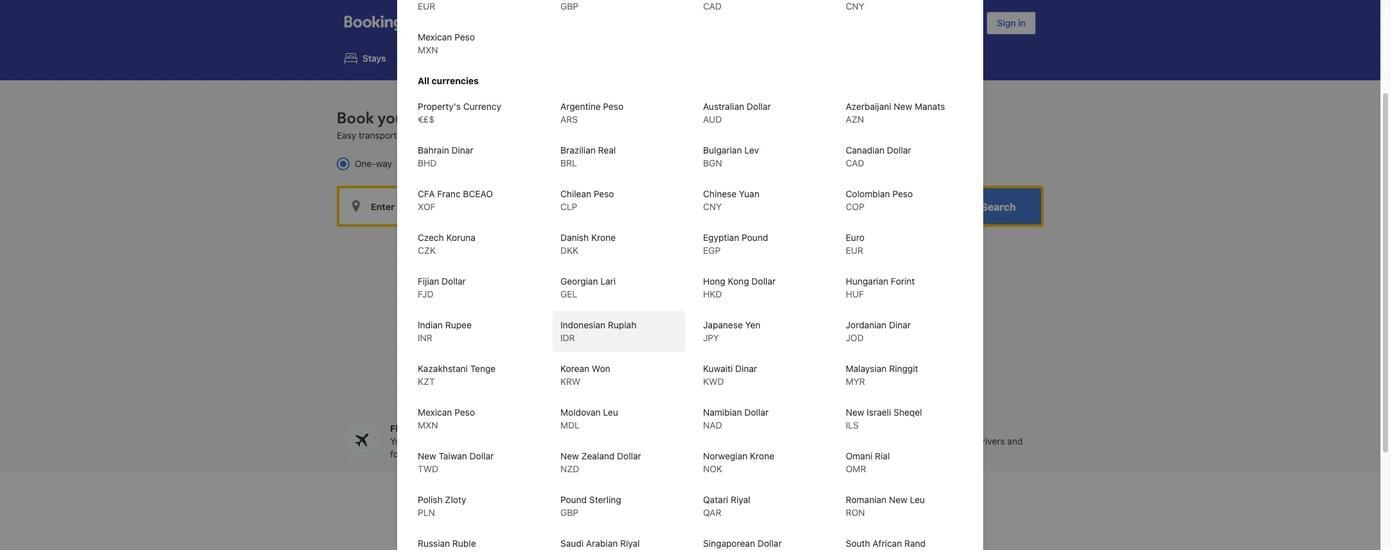 Task type: vqa. For each thing, say whether or not it's contained in the screenshot.


Task type: locate. For each thing, give the bounding box(es) containing it.
azerbaijani new manats azn
[[846, 101, 945, 125]]

new up nzd
[[561, 451, 579, 462]]

–
[[762, 436, 767, 447]]

Enter pick-up location text field
[[339, 189, 513, 225]]

0 horizontal spatial pound
[[561, 494, 587, 505]]

1 vertical spatial krone
[[750, 451, 775, 462]]

mxn
[[418, 44, 438, 55], [418, 420, 438, 431]]

your inside flight tracking your driver will track your flight and wait for you if it's delayed
[[477, 436, 495, 447]]

your left accommodations at the top of page
[[522, 130, 540, 141]]

0 horizontal spatial transportation
[[359, 130, 418, 141]]

0 vertical spatial transportation
[[359, 130, 418, 141]]

dinar right kuwaiti on the right bottom of page
[[735, 363, 757, 374]]

flight tracking your driver will track your flight and wait for you if it's delayed
[[390, 423, 556, 460]]

booking.com online hotel reservations image
[[345, 15, 437, 31]]

krone for danish krone dkk
[[591, 232, 616, 243]]

dollar right the canadian
[[887, 145, 912, 156]]

no down is
[[679, 449, 689, 460]]

care
[[950, 449, 969, 460]]

1 horizontal spatial cad
[[846, 158, 865, 168]]

0 vertical spatial pound
[[742, 232, 768, 243]]

dinar inside jordanian dinar jod
[[889, 320, 911, 330]]

chinese
[[703, 188, 737, 199]]

0 horizontal spatial krone
[[591, 232, 616, 243]]

new inside the new taiwan dollar twd
[[418, 451, 436, 462]]

mxn up driver
[[418, 420, 438, 431]]

dinar inside the bahrain dinar bhd
[[452, 145, 474, 156]]

leu inside moldovan leu mdl
[[603, 407, 618, 418]]

cny inside chinese yuan cny
[[703, 201, 722, 212]]

0 horizontal spatial airport
[[414, 108, 462, 129]]

2 mexican from the top
[[418, 407, 452, 418]]

namibian
[[703, 407, 742, 418]]

singaporean
[[703, 538, 755, 549]]

return
[[420, 158, 448, 169]]

dollar inside namibian dollar nad
[[745, 407, 769, 418]]

your right 'track'
[[477, 436, 495, 447]]

required
[[714, 449, 748, 460]]

georgian
[[561, 276, 598, 287]]

riyal
[[731, 494, 751, 505], [620, 538, 640, 549]]

kwd
[[703, 376, 724, 387]]

peso down eur link
[[455, 32, 475, 42]]

peso right chilean
[[594, 188, 614, 199]]

twd
[[418, 464, 439, 474]]

peso
[[455, 32, 475, 42], [603, 101, 624, 112], [594, 188, 614, 199], [893, 188, 913, 199], [455, 407, 475, 418]]

1 horizontal spatial no
[[769, 436, 780, 447]]

1 horizontal spatial eur
[[846, 245, 864, 256]]

kazakhstani
[[418, 363, 468, 374]]

dollar right australian
[[747, 101, 771, 112]]

2 horizontal spatial dinar
[[889, 320, 911, 330]]

franc
[[437, 188, 461, 199]]

1 vertical spatial your
[[522, 130, 540, 141]]

nok
[[703, 464, 723, 474]]

2 horizontal spatial and
[[1008, 436, 1023, 447]]

0 vertical spatial leu
[[603, 407, 618, 418]]

0 horizontal spatial your
[[390, 436, 409, 447]]

krone inside the danish krone dkk
[[591, 232, 616, 243]]

transportation
[[359, 130, 418, 141], [606, 511, 740, 539]]

ringgit
[[889, 363, 919, 374]]

dollar right zealand
[[617, 451, 641, 462]]

kuwaiti dinar kwd
[[703, 363, 757, 387]]

eur down euro
[[846, 245, 864, 256]]

0 vertical spatial airport
[[414, 108, 462, 129]]

korean won krw
[[561, 363, 611, 387]]

dinar for bahrain dinar bhd
[[452, 145, 474, 156]]

0 vertical spatial no
[[769, 436, 780, 447]]

peso inside chilean peso clp
[[594, 188, 614, 199]]

cad inside the canadian dollar cad
[[846, 158, 865, 168]]

0 horizontal spatial no
[[679, 449, 689, 460]]

sign in
[[997, 17, 1026, 28]]

professional
[[924, 436, 974, 447]]

pound inside egyptian pound egp
[[742, 232, 768, 243]]

and inside book your airport taxi easy transportation between the airport and your accommodations
[[504, 130, 519, 141]]

18/11/2023 button
[[692, 189, 807, 225]]

1 mexican from the top
[[418, 32, 452, 42]]

new inside new zealand dollar nzd
[[561, 451, 579, 462]]

indian
[[418, 320, 443, 330]]

chilean
[[561, 188, 592, 199]]

mexican peso mxn up will
[[418, 407, 475, 431]]

bulgarian lev bgn
[[703, 145, 759, 168]]

and inside we work with professional drivers and have 24/7 customer care
[[1008, 436, 1023, 447]]

cad link
[[696, 0, 828, 21]]

dinar for jordanian dinar jod
[[889, 320, 911, 330]]

1 vertical spatial leu
[[910, 494, 925, 505]]

romanian
[[846, 494, 887, 505]]

riyal right arabian at the bottom left of the page
[[620, 538, 640, 549]]

dollar up the front
[[745, 407, 769, 418]]

1 vertical spatial riyal
[[620, 538, 640, 549]]

no right –
[[769, 436, 780, 447]]

with
[[904, 436, 921, 447]]

saudi arabian riyal
[[561, 538, 640, 549]]

all currencies
[[418, 75, 479, 86]]

1 vertical spatial cad
[[846, 158, 865, 168]]

0 vertical spatial gbp
[[561, 1, 579, 12]]

you
[[404, 449, 419, 460]]

new for new israeli sheqel ils
[[846, 407, 865, 418]]

krone down –
[[750, 451, 775, 462]]

dinar right the jordanian
[[889, 320, 911, 330]]

eur
[[418, 1, 435, 12], [846, 245, 864, 256]]

1 vertical spatial transportation
[[606, 511, 740, 539]]

leu up south african rand link on the right of page
[[910, 494, 925, 505]]

fjd
[[418, 289, 434, 300]]

and left wait
[[521, 436, 537, 447]]

leu right moldovan
[[603, 407, 618, 418]]

0 vertical spatial dinar
[[452, 145, 474, 156]]

1 horizontal spatial pound
[[742, 232, 768, 243]]

1 horizontal spatial transportation
[[606, 511, 740, 539]]

1 horizontal spatial dinar
[[735, 363, 757, 374]]

0 vertical spatial mxn
[[418, 44, 438, 55]]

1 vertical spatial mxn
[[418, 420, 438, 431]]

indonesian
[[561, 320, 606, 330]]

dinar down 'the'
[[452, 145, 474, 156]]

and right 'the'
[[504, 130, 519, 141]]

0 horizontal spatial and
[[504, 130, 519, 141]]

gbp inside 'link'
[[561, 1, 579, 12]]

kazakhstani tenge kzt
[[418, 363, 496, 387]]

1 vertical spatial cny
[[703, 201, 722, 212]]

0 horizontal spatial dinar
[[452, 145, 474, 156]]

lari
[[601, 276, 616, 287]]

dollar inside the new taiwan dollar twd
[[470, 451, 494, 462]]

2 vertical spatial your
[[477, 436, 495, 447]]

your down flight
[[390, 436, 409, 447]]

tenge
[[470, 363, 496, 374]]

australian
[[703, 101, 745, 112]]

norwegian krone nok
[[703, 451, 775, 474]]

1 gbp from the top
[[561, 1, 579, 12]]

romanian new leu ron
[[846, 494, 925, 518]]

1 horizontal spatial airport
[[474, 130, 502, 141]]

2 gbp from the top
[[561, 507, 579, 518]]

drivers
[[977, 436, 1005, 447]]

ron
[[846, 507, 865, 518]]

2 your from the left
[[628, 436, 647, 447]]

pound down 18/11/2023 button
[[742, 232, 768, 243]]

dinar inside kuwaiti dinar kwd
[[735, 363, 757, 374]]

stays
[[363, 53, 386, 64]]

dollar right the 'fijian' at the bottom of page
[[442, 276, 466, 287]]

fijian
[[418, 276, 439, 287]]

0 vertical spatial mexican peso mxn
[[418, 32, 475, 55]]

qatari riyal qar
[[703, 494, 751, 518]]

0 vertical spatial cad
[[703, 1, 722, 12]]

1 horizontal spatial your
[[628, 436, 647, 447]]

singaporean dollar link
[[696, 530, 828, 550]]

pound up airport
[[561, 494, 587, 505]]

your inside flight tracking your driver will track your flight and wait for you if it's delayed
[[390, 436, 409, 447]]

1 vertical spatial mexican peso mxn
[[418, 407, 475, 431]]

flights
[[430, 53, 458, 64]]

hungarian
[[846, 276, 889, 287]]

0 vertical spatial eur
[[418, 1, 435, 12]]

new for new taiwan dollar twd
[[418, 451, 436, 462]]

new for new zealand dollar nzd
[[561, 451, 579, 462]]

transportation up way
[[359, 130, 418, 141]]

0 vertical spatial krone
[[591, 232, 616, 243]]

all
[[418, 75, 429, 86]]

1 horizontal spatial krone
[[750, 451, 775, 462]]

new left manats in the right of the page
[[894, 101, 913, 112]]

the
[[458, 130, 471, 141]]

sterling
[[589, 494, 621, 505]]

1 horizontal spatial and
[[521, 436, 537, 447]]

peso right colombian
[[893, 188, 913, 199]]

moldovan leu mdl
[[561, 407, 618, 431]]

0 vertical spatial mexican
[[418, 32, 452, 42]]

0 horizontal spatial cny
[[703, 201, 722, 212]]

mxn up the all
[[418, 44, 438, 55]]

eur up booking.com online hotel reservations image
[[418, 1, 435, 12]]

chilean peso clp
[[561, 188, 614, 212]]

airport
[[533, 511, 601, 539]]

0 horizontal spatial leu
[[603, 407, 618, 418]]

polish zloty pln
[[418, 494, 466, 518]]

your left €£$
[[378, 108, 410, 129]]

0 vertical spatial your
[[378, 108, 410, 129]]

russian ruble link
[[410, 530, 543, 550]]

and
[[504, 130, 519, 141], [521, 436, 537, 447], [1008, 436, 1023, 447]]

gbp inside the pound sterling gbp
[[561, 507, 579, 518]]

israeli
[[867, 407, 891, 418]]

new up 'twd'
[[418, 451, 436, 462]]

airport up the between
[[414, 108, 462, 129]]

flights link
[[402, 44, 469, 73]]

dinar for kuwaiti dinar kwd
[[735, 363, 757, 374]]

krone right danish
[[591, 232, 616, 243]]

1 vertical spatial dinar
[[889, 320, 911, 330]]

dinar
[[452, 145, 474, 156], [889, 320, 911, 330], [735, 363, 757, 374]]

mexican up flights link
[[418, 32, 452, 42]]

transportation down qatari on the bottom right of the page
[[606, 511, 740, 539]]

new up ils at the right bottom of page
[[846, 407, 865, 418]]

indian rupee inr
[[418, 320, 472, 343]]

krone
[[591, 232, 616, 243], [750, 451, 775, 462]]

1 horizontal spatial riyal
[[731, 494, 751, 505]]

ruble
[[453, 538, 476, 549]]

one-
[[355, 158, 376, 169]]

for
[[390, 449, 402, 460]]

new right romanian
[[889, 494, 908, 505]]

and right "drivers"
[[1008, 436, 1023, 447]]

krone inside norwegian krone nok
[[750, 451, 775, 462]]

search
[[981, 201, 1016, 213]]

south
[[846, 538, 870, 549]]

Enter destination text field
[[516, 189, 689, 225]]

gbp
[[561, 1, 579, 12], [561, 507, 579, 518]]

your up the extra
[[628, 436, 647, 447]]

1 vertical spatial airport
[[474, 130, 502, 141]]

dollar inside the canadian dollar cad
[[887, 145, 912, 156]]

extra
[[628, 449, 649, 460]]

mexican
[[418, 32, 452, 42], [418, 407, 452, 418]]

2 vertical spatial dinar
[[735, 363, 757, 374]]

driver
[[411, 436, 435, 447]]

mexican peso mxn up all currencies
[[418, 32, 475, 55]]

1 horizontal spatial your
[[477, 436, 495, 447]]

1 horizontal spatial leu
[[910, 494, 925, 505]]

0 vertical spatial riyal
[[731, 494, 751, 505]]

1 vertical spatial mexican
[[418, 407, 452, 418]]

mexican up tracking
[[418, 407, 452, 418]]

1 vertical spatial pound
[[561, 494, 587, 505]]

1 vertical spatial gbp
[[561, 507, 579, 518]]

leu
[[603, 407, 618, 418], [910, 494, 925, 505]]

qatari
[[703, 494, 729, 505]]

egyptian
[[703, 232, 739, 243]]

peso right argentine
[[603, 101, 624, 112]]

dollar down 'track'
[[470, 451, 494, 462]]

new inside romanian new leu ron
[[889, 494, 908, 505]]

arabian
[[586, 538, 618, 549]]

0 horizontal spatial riyal
[[620, 538, 640, 549]]

bgn
[[703, 158, 722, 168]]

2 mexican peso mxn from the top
[[418, 407, 475, 431]]

1 vertical spatial eur
[[846, 245, 864, 256]]

riyal right qatari on the bottom right of the page
[[731, 494, 751, 505]]

clp
[[561, 201, 578, 212]]

polish
[[418, 494, 443, 505]]

airport down taxi
[[474, 130, 502, 141]]

customer
[[909, 449, 948, 460]]

1 your from the left
[[390, 436, 409, 447]]

it's
[[429, 449, 442, 460]]

peso up 'track'
[[455, 407, 475, 418]]

new inside the new israeli sheqel ils
[[846, 407, 865, 418]]

dollar right kong
[[752, 276, 776, 287]]

0 vertical spatial cny
[[846, 1, 865, 12]]



Task type: describe. For each thing, give the bounding box(es) containing it.
12:00
[[841, 201, 866, 212]]

€£$
[[418, 114, 435, 125]]

pound inside the pound sterling gbp
[[561, 494, 587, 505]]

peso inside the argentine peso ars
[[603, 101, 624, 112]]

cfa
[[418, 188, 435, 199]]

we
[[866, 436, 879, 447]]

omr
[[846, 464, 866, 474]]

jordanian
[[846, 320, 887, 330]]

chinese yuan cny
[[703, 188, 760, 212]]

egp
[[703, 245, 721, 256]]

search button
[[956, 189, 1041, 225]]

dollar inside "australian dollar aud"
[[747, 101, 771, 112]]

riyal inside the qatari riyal qar
[[731, 494, 751, 505]]

singaporean dollar
[[703, 538, 782, 549]]

dollar inside new zealand dollar nzd
[[617, 451, 641, 462]]

1 horizontal spatial cny
[[846, 1, 865, 12]]

taiwan
[[439, 451, 467, 462]]

sign in link
[[987, 12, 1036, 35]]

canadian dollar cad
[[846, 145, 912, 168]]

brl
[[561, 158, 577, 168]]

jordanian dinar jod
[[846, 320, 911, 343]]

book
[[337, 108, 374, 129]]

0 horizontal spatial cad
[[703, 1, 722, 12]]

2 horizontal spatial your
[[522, 130, 540, 141]]

jpy
[[703, 332, 719, 343]]

rupee
[[445, 320, 472, 330]]

0 horizontal spatial eur
[[418, 1, 435, 12]]

will
[[438, 436, 451, 447]]

huf
[[846, 289, 864, 300]]

zloty
[[445, 494, 466, 505]]

flight
[[498, 436, 519, 447]]

danish krone dkk
[[561, 232, 616, 256]]

ils
[[846, 420, 859, 431]]

japanese
[[703, 320, 743, 330]]

bhd
[[418, 158, 437, 168]]

0 horizontal spatial your
[[378, 108, 410, 129]]

south african rand link
[[838, 530, 971, 550]]

myr
[[846, 376, 865, 387]]

2 mxn from the top
[[418, 420, 438, 431]]

dollar inside hong kong dollar hkd
[[752, 276, 776, 287]]

pound sterling gbp
[[561, 494, 621, 518]]

stays link
[[334, 44, 396, 73]]

1 mxn from the top
[[418, 44, 438, 55]]

egyptian pound egp
[[703, 232, 768, 256]]

czech koruna czk
[[418, 232, 476, 256]]

easy
[[337, 130, 356, 141]]

pln
[[418, 507, 435, 518]]

track
[[454, 436, 475, 447]]

we work with professional drivers and have 24/7 customer care
[[866, 436, 1023, 460]]

african
[[873, 538, 902, 549]]

rand
[[905, 538, 926, 549]]

between
[[420, 130, 456, 141]]

one-way
[[355, 158, 392, 169]]

dollar right singaporean
[[758, 538, 782, 549]]

mdl
[[561, 420, 580, 431]]

sheqel
[[894, 407, 922, 418]]

omani
[[846, 451, 873, 462]]

airport transportation made easy
[[533, 511, 848, 539]]

rial
[[875, 451, 890, 462]]

colombian
[[846, 188, 890, 199]]

nzd
[[561, 464, 579, 474]]

nad
[[703, 420, 722, 431]]

price
[[649, 436, 670, 447]]

hong
[[703, 276, 726, 287]]

new israeli sheqel ils
[[846, 407, 922, 431]]

24/7
[[888, 449, 907, 460]]

czk
[[418, 245, 436, 256]]

new inside the azerbaijani new manats azn
[[894, 101, 913, 112]]

transportation inside book your airport taxi easy transportation between the airport and your accommodations
[[359, 130, 418, 141]]

work
[[882, 436, 902, 447]]

hungarian forint huf
[[846, 276, 915, 300]]

and inside flight tracking your driver will track your flight and wait for you if it's delayed
[[521, 436, 537, 447]]

1 mexican peso mxn from the top
[[418, 32, 475, 55]]

delayed
[[444, 449, 477, 460]]

dkk
[[561, 245, 579, 256]]

confirmed
[[682, 436, 724, 447]]

currency
[[463, 101, 501, 112]]

peso inside colombian peso cop
[[893, 188, 913, 199]]

front
[[739, 436, 759, 447]]

yen
[[745, 320, 761, 330]]

rupiah
[[608, 320, 637, 330]]

omani rial omr
[[846, 451, 890, 474]]

leu inside romanian new leu ron
[[910, 494, 925, 505]]

cash
[[692, 449, 711, 460]]

fijian dollar fjd
[[418, 276, 466, 300]]

cfa franc bceao xof
[[418, 188, 493, 212]]

1 vertical spatial no
[[679, 449, 689, 460]]

norwegian
[[703, 451, 748, 462]]

south african rand
[[846, 538, 926, 549]]

forint
[[891, 276, 915, 287]]

korean
[[561, 363, 590, 374]]

made
[[745, 511, 800, 539]]

krone for norwegian krone nok
[[750, 451, 775, 462]]

ars
[[561, 114, 578, 125]]

hkd
[[703, 289, 722, 300]]

your inside your price is confirmed up front – no extra costs, no cash required
[[628, 436, 647, 447]]

eur inside 'euro eur'
[[846, 245, 864, 256]]

idr
[[561, 332, 575, 343]]

jod
[[846, 332, 864, 343]]

moldovan
[[561, 407, 601, 418]]

dollar inside 'fijian dollar fjd'
[[442, 276, 466, 287]]



